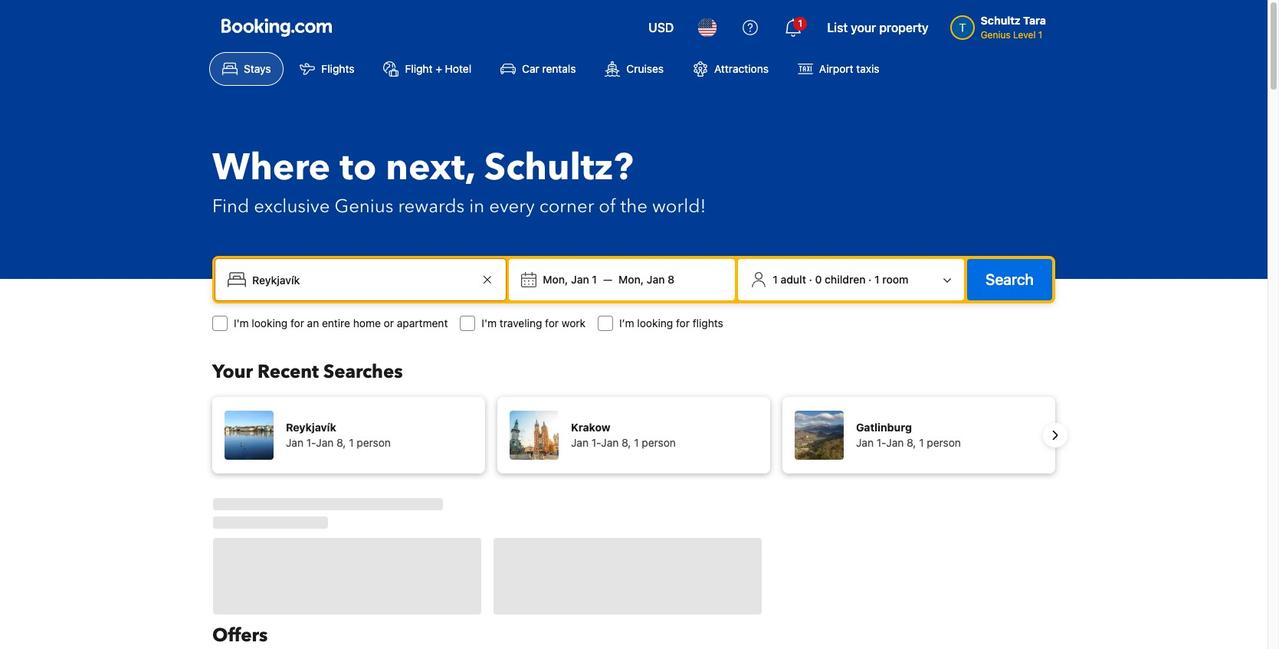 Task type: vqa. For each thing, say whether or not it's contained in the screenshot.
Partner
no



Task type: locate. For each thing, give the bounding box(es) containing it.
for left flights
[[676, 317, 690, 330]]

schultz?
[[484, 143, 633, 193]]

2 horizontal spatial person
[[927, 436, 961, 449]]

every
[[489, 194, 535, 219]]

i'm traveling for work
[[482, 317, 586, 330]]

1 inside reykjavík jan 1-jan 8, 1 person
[[349, 436, 354, 449]]

1 vertical spatial genius
[[334, 194, 393, 219]]

flight + hotel
[[405, 62, 471, 75]]

looking left an
[[252, 317, 288, 330]]

2 horizontal spatial 1-
[[877, 436, 886, 449]]

booking.com image
[[221, 18, 332, 37]]

3 8, from the left
[[907, 436, 916, 449]]

2 horizontal spatial 8,
[[907, 436, 916, 449]]

1- down krakow
[[591, 436, 601, 449]]

2 · from the left
[[869, 273, 872, 286]]

2 mon, from the left
[[619, 273, 644, 286]]

car
[[522, 62, 539, 75]]

looking for i'm
[[637, 317, 673, 330]]

attractions link
[[680, 52, 782, 86]]

person
[[357, 436, 391, 449], [642, 436, 676, 449], [927, 436, 961, 449]]

1 adult · 0 children · 1 room
[[773, 273, 909, 286]]

1- inside 'krakow jan 1-jan 8, 1 person'
[[591, 436, 601, 449]]

level
[[1013, 29, 1036, 41]]

0 horizontal spatial ·
[[809, 273, 812, 286]]

3 for from the left
[[676, 317, 690, 330]]

0 horizontal spatial 8,
[[337, 436, 346, 449]]

1 horizontal spatial mon,
[[619, 273, 644, 286]]

0 horizontal spatial looking
[[252, 317, 288, 330]]

8, inside reykjavík jan 1-jan 8, 1 person
[[337, 436, 346, 449]]

flights
[[693, 317, 723, 330]]

1 horizontal spatial i'm
[[482, 317, 497, 330]]

1 i'm from the left
[[234, 317, 249, 330]]

for left the work
[[545, 317, 559, 330]]

3 person from the left
[[927, 436, 961, 449]]

children
[[825, 273, 866, 286]]

flight
[[405, 62, 433, 75]]

gatlinburg jan 1-jan 8, 1 person
[[856, 421, 961, 449]]

0 horizontal spatial for
[[290, 317, 304, 330]]

airport taxis link
[[785, 52, 893, 86]]

jan
[[571, 273, 589, 286], [647, 273, 665, 286], [286, 436, 303, 449], [316, 436, 334, 449], [571, 436, 589, 449], [601, 436, 619, 449], [856, 436, 874, 449], [886, 436, 904, 449]]

1- down gatlinburg
[[877, 436, 886, 449]]

1
[[798, 18, 803, 29], [1038, 29, 1043, 41], [592, 273, 597, 286], [773, 273, 778, 286], [875, 273, 880, 286], [349, 436, 354, 449], [634, 436, 639, 449], [919, 436, 924, 449]]

1 person from the left
[[357, 436, 391, 449]]

0 horizontal spatial 1-
[[306, 436, 316, 449]]

1-
[[306, 436, 316, 449], [591, 436, 601, 449], [877, 436, 886, 449]]

1- inside gatlinburg jan 1-jan 8, 1 person
[[877, 436, 886, 449]]

2 i'm from the left
[[482, 317, 497, 330]]

mon,
[[543, 273, 568, 286], [619, 273, 644, 286]]

for
[[290, 317, 304, 330], [545, 317, 559, 330], [676, 317, 690, 330]]

1 horizontal spatial person
[[642, 436, 676, 449]]

region
[[200, 391, 1068, 480]]

i'm for i'm looking for an entire home or apartment
[[234, 317, 249, 330]]

for for work
[[545, 317, 559, 330]]

8, for gatlinburg
[[907, 436, 916, 449]]

0 horizontal spatial genius
[[334, 194, 393, 219]]

Where are you going? field
[[246, 266, 479, 294]]

1 inside 'krakow jan 1-jan 8, 1 person'
[[634, 436, 639, 449]]

· right the children
[[869, 273, 872, 286]]

taxis
[[856, 62, 880, 75]]

8, inside 'krakow jan 1-jan 8, 1 person'
[[622, 436, 631, 449]]

1 horizontal spatial 1-
[[591, 436, 601, 449]]

looking right i'm on the left of page
[[637, 317, 673, 330]]

for left an
[[290, 317, 304, 330]]

0 vertical spatial genius
[[981, 29, 1011, 41]]

person inside gatlinburg jan 1-jan 8, 1 person
[[927, 436, 961, 449]]

next,
[[386, 143, 475, 193]]

genius
[[981, 29, 1011, 41], [334, 194, 393, 219]]

2 for from the left
[[545, 317, 559, 330]]

2 8, from the left
[[622, 436, 631, 449]]

1- down reykjavík
[[306, 436, 316, 449]]

genius inside schultz tara genius level 1
[[981, 29, 1011, 41]]

0 horizontal spatial person
[[357, 436, 391, 449]]

airport
[[819, 62, 854, 75]]

1 horizontal spatial genius
[[981, 29, 1011, 41]]

·
[[809, 273, 812, 286], [869, 273, 872, 286]]

8, for reykjavík
[[337, 436, 346, 449]]

attractions
[[714, 62, 769, 75]]

mon, up the work
[[543, 273, 568, 286]]

1 horizontal spatial ·
[[869, 273, 872, 286]]

1 · from the left
[[809, 273, 812, 286]]

0 horizontal spatial i'm
[[234, 317, 249, 330]]

i'm
[[234, 317, 249, 330], [482, 317, 497, 330]]

or
[[384, 317, 394, 330]]

work
[[562, 317, 586, 330]]

home
[[353, 317, 381, 330]]

i'm left the traveling
[[482, 317, 497, 330]]

adult
[[781, 273, 806, 286]]

8, inside gatlinburg jan 1-jan 8, 1 person
[[907, 436, 916, 449]]

1 horizontal spatial 8,
[[622, 436, 631, 449]]

genius down to
[[334, 194, 393, 219]]

mon, right —
[[619, 273, 644, 286]]

reykjavík jan 1-jan 8, 1 person
[[286, 421, 391, 449]]

1 for from the left
[[290, 317, 304, 330]]

tara
[[1023, 14, 1046, 27]]

0 horizontal spatial mon,
[[543, 273, 568, 286]]

krakow jan 1-jan 8, 1 person
[[571, 421, 676, 449]]

traveling
[[500, 317, 542, 330]]

person inside 'krakow jan 1-jan 8, 1 person'
[[642, 436, 676, 449]]

i'm up your
[[234, 317, 249, 330]]

1 horizontal spatial looking
[[637, 317, 673, 330]]

2 person from the left
[[642, 436, 676, 449]]

i'm
[[619, 317, 634, 330]]

i'm for i'm traveling for work
[[482, 317, 497, 330]]

airport taxis
[[819, 62, 880, 75]]

your
[[212, 359, 253, 385]]

2 looking from the left
[[637, 317, 673, 330]]

· left 0
[[809, 273, 812, 286]]

in
[[469, 194, 485, 219]]

entire
[[322, 317, 350, 330]]

looking
[[252, 317, 288, 330], [637, 317, 673, 330]]

8,
[[337, 436, 346, 449], [622, 436, 631, 449], [907, 436, 916, 449]]

8, for krakow
[[622, 436, 631, 449]]

flights
[[321, 62, 354, 75]]

1 8, from the left
[[337, 436, 346, 449]]

stays
[[244, 62, 271, 75]]

2 horizontal spatial for
[[676, 317, 690, 330]]

0
[[815, 273, 822, 286]]

1- inside reykjavík jan 1-jan 8, 1 person
[[306, 436, 316, 449]]

mon, jan 1 — mon, jan 8
[[543, 273, 675, 286]]

1 horizontal spatial for
[[545, 317, 559, 330]]

1 inside gatlinburg jan 1-jan 8, 1 person
[[919, 436, 924, 449]]

mon, jan 8 button
[[612, 266, 681, 294]]

person for reykjavík jan 1-jan 8, 1 person
[[357, 436, 391, 449]]

2 1- from the left
[[591, 436, 601, 449]]

looking for i'm
[[252, 317, 288, 330]]

offers
[[212, 623, 268, 648]]

region containing reykjavík
[[200, 391, 1068, 480]]

hotel
[[445, 62, 471, 75]]

1 looking from the left
[[252, 317, 288, 330]]

1 button
[[775, 9, 812, 46]]

genius down schultz
[[981, 29, 1011, 41]]

where to next, schultz? find exclusive genius rewards in every corner of the world!
[[212, 143, 706, 219]]

3 1- from the left
[[877, 436, 886, 449]]

person inside reykjavík jan 1-jan 8, 1 person
[[357, 436, 391, 449]]

car rentals link
[[488, 52, 589, 86]]

of
[[599, 194, 616, 219]]

1 1- from the left
[[306, 436, 316, 449]]



Task type: describe. For each thing, give the bounding box(es) containing it.
schultz
[[981, 14, 1021, 27]]

car rentals
[[522, 62, 576, 75]]

next image
[[1046, 426, 1065, 445]]

1- for krakow
[[591, 436, 601, 449]]

—
[[603, 273, 612, 286]]

1 adult · 0 children · 1 room button
[[744, 265, 958, 294]]

cruises link
[[592, 52, 677, 86]]

your
[[851, 21, 876, 34]]

8
[[668, 273, 675, 286]]

krakow
[[571, 421, 610, 434]]

property
[[879, 21, 929, 34]]

your account menu schultz tara genius level 1 element
[[950, 7, 1052, 42]]

i'm looking for an entire home or apartment
[[234, 317, 448, 330]]

where
[[212, 143, 330, 193]]

schultz tara genius level 1
[[981, 14, 1046, 41]]

person for gatlinburg jan 1-jan 8, 1 person
[[927, 436, 961, 449]]

1- for reykjavík
[[306, 436, 316, 449]]

to
[[340, 143, 377, 193]]

person for krakow jan 1-jan 8, 1 person
[[642, 436, 676, 449]]

rewards
[[398, 194, 465, 219]]

genius inside where to next, schultz? find exclusive genius rewards in every corner of the world!
[[334, 194, 393, 219]]

flights link
[[287, 52, 367, 86]]

1 mon, from the left
[[543, 273, 568, 286]]

search
[[986, 271, 1034, 288]]

world!
[[652, 194, 706, 219]]

list
[[827, 21, 848, 34]]

the
[[620, 194, 648, 219]]

list your property
[[827, 21, 929, 34]]

reykjavík
[[286, 421, 336, 434]]

+
[[435, 62, 442, 75]]

corner
[[539, 194, 594, 219]]

searches
[[323, 359, 403, 385]]

find
[[212, 194, 249, 219]]

apartment
[[397, 317, 448, 330]]

for for flights
[[676, 317, 690, 330]]

room
[[882, 273, 909, 286]]

search button
[[967, 259, 1052, 300]]

gatlinburg
[[856, 421, 912, 434]]

1- for gatlinburg
[[877, 436, 886, 449]]

stays link
[[209, 52, 284, 86]]

recent
[[258, 359, 319, 385]]

i'm looking for flights
[[619, 317, 723, 330]]

flight + hotel link
[[371, 52, 484, 86]]

exclusive
[[254, 194, 330, 219]]

1 inside schultz tara genius level 1
[[1038, 29, 1043, 41]]

your recent searches
[[212, 359, 403, 385]]

usd button
[[639, 9, 683, 46]]

for for an
[[290, 317, 304, 330]]

usd
[[649, 21, 674, 34]]

rentals
[[542, 62, 576, 75]]

an
[[307, 317, 319, 330]]

cruises
[[627, 62, 664, 75]]

mon, jan 1 button
[[537, 266, 603, 294]]

list your property link
[[818, 9, 938, 46]]



